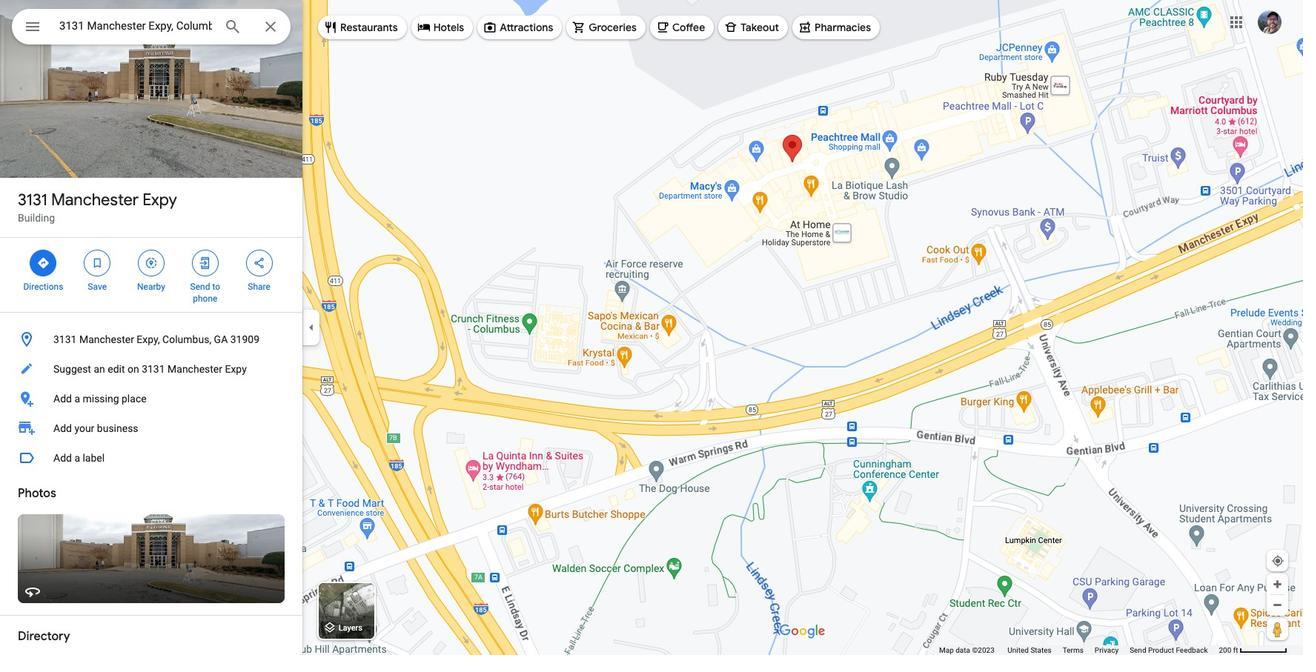 Task type: describe. For each thing, give the bounding box(es) containing it.
31909
[[230, 334, 260, 346]]

edit
[[108, 363, 125, 375]]

add for add a missing place
[[53, 393, 72, 405]]

zoom out image
[[1272, 600, 1283, 611]]

on
[[127, 363, 139, 375]]

groceries button
[[567, 10, 646, 45]]

add a label
[[53, 452, 105, 464]]

none field inside '3131 manchester expy, columbus, ga 31909' field
[[59, 17, 212, 35]]

to
[[212, 282, 220, 292]]

3131 manchester expy, columbus, ga 31909
[[53, 334, 260, 346]]

photos
[[18, 486, 56, 501]]

an
[[94, 363, 105, 375]]

takeout button
[[719, 10, 788, 45]]

 search field
[[12, 9, 291, 47]]

layers
[[339, 624, 363, 633]]

send product feedback
[[1130, 647, 1208, 655]]

pharmacies button
[[793, 10, 880, 45]]

add for add a label
[[53, 452, 72, 464]]

place
[[122, 393, 147, 405]]

pharmacies
[[815, 21, 871, 34]]

footer inside google maps element
[[939, 646, 1219, 655]]

3131 Manchester Expy, Columbus, GA 31909 field
[[12, 9, 291, 44]]

takeout
[[741, 21, 779, 34]]

3131 manchester expy, columbus, ga 31909 button
[[0, 325, 303, 354]]

3131 for expy
[[18, 190, 47, 211]]

map
[[939, 647, 954, 655]]

ft
[[1234, 647, 1239, 655]]

send for send product feedback
[[1130, 647, 1147, 655]]

label
[[83, 452, 105, 464]]

collapse side panel image
[[303, 320, 320, 336]]

2 horizontal spatial 3131
[[142, 363, 165, 375]]

200 ft
[[1219, 647, 1239, 655]]

expy inside button
[[225, 363, 247, 375]]

suggest an edit on 3131 manchester expy
[[53, 363, 247, 375]]

200 ft button
[[1219, 647, 1288, 655]]

send for send to phone
[[190, 282, 210, 292]]


[[37, 255, 50, 271]]

columbus,
[[162, 334, 211, 346]]

show your location image
[[1272, 555, 1285, 568]]

hotels
[[434, 21, 464, 34]]

privacy
[[1095, 647, 1119, 655]]

zoom in image
[[1272, 579, 1283, 590]]

your
[[74, 423, 94, 435]]

add your business
[[53, 423, 138, 435]]

save
[[88, 282, 107, 292]]

a for missing
[[74, 393, 80, 405]]

2 vertical spatial manchester
[[168, 363, 222, 375]]



Task type: locate. For each thing, give the bounding box(es) containing it.
coffee button
[[650, 10, 714, 45]]

0 vertical spatial expy
[[143, 190, 177, 211]]

send product feedback button
[[1130, 646, 1208, 655]]

2 vertical spatial 3131
[[142, 363, 165, 375]]

united states
[[1008, 647, 1052, 655]]

footer containing map data ©2023
[[939, 646, 1219, 655]]

send inside button
[[1130, 647, 1147, 655]]

google maps element
[[0, 0, 1304, 655]]

add for add your business
[[53, 423, 72, 435]]

send inside the send to phone
[[190, 282, 210, 292]]

1 vertical spatial manchester
[[79, 334, 134, 346]]

coffee
[[672, 21, 705, 34]]

show street view coverage image
[[1267, 618, 1289, 641]]

directory
[[18, 630, 70, 644]]

share
[[248, 282, 271, 292]]

nearby
[[137, 282, 165, 292]]

manchester up building
[[51, 190, 139, 211]]

expy
[[143, 190, 177, 211], [225, 363, 247, 375]]

restaurants button
[[318, 10, 407, 45]]

a inside the "add a missing place" button
[[74, 393, 80, 405]]

a
[[74, 393, 80, 405], [74, 452, 80, 464]]

1 add from the top
[[53, 393, 72, 405]]

footer
[[939, 646, 1219, 655]]

feedback
[[1176, 647, 1208, 655]]

a left label
[[74, 452, 80, 464]]

3131 right on
[[142, 363, 165, 375]]

0 horizontal spatial 3131
[[18, 190, 47, 211]]

3131 manchester expy main content
[[0, 0, 303, 655]]

2 vertical spatial add
[[53, 452, 72, 464]]

a left "missing"
[[74, 393, 80, 405]]

1 a from the top
[[74, 393, 80, 405]]

1 vertical spatial send
[[1130, 647, 1147, 655]]

add left label
[[53, 452, 72, 464]]

missing
[[83, 393, 119, 405]]

3131 up building
[[18, 190, 47, 211]]

terms button
[[1063, 646, 1084, 655]]

add a label button
[[0, 443, 303, 473]]

1 vertical spatial expy
[[225, 363, 247, 375]]

2 a from the top
[[74, 452, 80, 464]]

restaurants
[[340, 21, 398, 34]]

3131 up suggest
[[53, 334, 77, 346]]

google account: cj baylor  
(christian.baylor@adept.ai) image
[[1258, 10, 1282, 34]]

3131 manchester expy building
[[18, 190, 177, 224]]

manchester for expy,
[[79, 334, 134, 346]]

1 horizontal spatial send
[[1130, 647, 1147, 655]]

0 horizontal spatial expy
[[143, 190, 177, 211]]

phone
[[193, 294, 218, 304]]

©2023
[[972, 647, 995, 655]]

0 vertical spatial a
[[74, 393, 80, 405]]

data
[[956, 647, 971, 655]]

manchester inside 3131 manchester expy building
[[51, 190, 139, 211]]

add a missing place
[[53, 393, 147, 405]]


[[91, 255, 104, 271]]

 button
[[12, 9, 53, 47]]

200
[[1219, 647, 1232, 655]]

send to phone
[[190, 282, 220, 304]]

attractions button
[[478, 10, 562, 45]]

manchester down columbus,
[[168, 363, 222, 375]]

hotels button
[[411, 10, 473, 45]]

add left your
[[53, 423, 72, 435]]

expy,
[[137, 334, 160, 346]]

building
[[18, 212, 55, 224]]

0 vertical spatial 3131
[[18, 190, 47, 211]]

None field
[[59, 17, 212, 35]]

business
[[97, 423, 138, 435]]

a for label
[[74, 452, 80, 464]]


[[145, 255, 158, 271]]

states
[[1031, 647, 1052, 655]]

add
[[53, 393, 72, 405], [53, 423, 72, 435], [53, 452, 72, 464]]

0 vertical spatial manchester
[[51, 190, 139, 211]]


[[253, 255, 266, 271]]

manchester for expy
[[51, 190, 139, 211]]

manchester
[[51, 190, 139, 211], [79, 334, 134, 346], [168, 363, 222, 375]]

send up phone
[[190, 282, 210, 292]]

0 horizontal spatial send
[[190, 282, 210, 292]]

add your business link
[[0, 414, 303, 443]]


[[199, 255, 212, 271]]

ga
[[214, 334, 228, 346]]

3 add from the top
[[53, 452, 72, 464]]

2 add from the top
[[53, 423, 72, 435]]

0 vertical spatial send
[[190, 282, 210, 292]]

directions
[[23, 282, 63, 292]]

product
[[1149, 647, 1174, 655]]

attractions
[[500, 21, 553, 34]]

add down suggest
[[53, 393, 72, 405]]

3131 inside 3131 manchester expy building
[[18, 190, 47, 211]]

suggest
[[53, 363, 91, 375]]

manchester up an
[[79, 334, 134, 346]]

send left 'product'
[[1130, 647, 1147, 655]]

expy down 31909
[[225, 363, 247, 375]]

1 horizontal spatial 3131
[[53, 334, 77, 346]]

expy inside 3131 manchester expy building
[[143, 190, 177, 211]]

1 vertical spatial add
[[53, 423, 72, 435]]

privacy button
[[1095, 646, 1119, 655]]

united
[[1008, 647, 1029, 655]]

3131
[[18, 190, 47, 211], [53, 334, 77, 346], [142, 363, 165, 375]]

send
[[190, 282, 210, 292], [1130, 647, 1147, 655]]


[[24, 16, 42, 37]]

a inside add a label button
[[74, 452, 80, 464]]

3131 for expy,
[[53, 334, 77, 346]]

map data ©2023
[[939, 647, 997, 655]]

add a missing place button
[[0, 384, 303, 414]]

actions for 3131 manchester expy region
[[0, 238, 303, 312]]

0 vertical spatial add
[[53, 393, 72, 405]]

terms
[[1063, 647, 1084, 655]]

expy up 
[[143, 190, 177, 211]]

1 vertical spatial a
[[74, 452, 80, 464]]

united states button
[[1008, 646, 1052, 655]]

1 horizontal spatial expy
[[225, 363, 247, 375]]

groceries
[[589, 21, 637, 34]]

1 vertical spatial 3131
[[53, 334, 77, 346]]

suggest an edit on 3131 manchester expy button
[[0, 354, 303, 384]]



Task type: vqa. For each thing, say whether or not it's contained in the screenshot.
bottom 3131
yes



